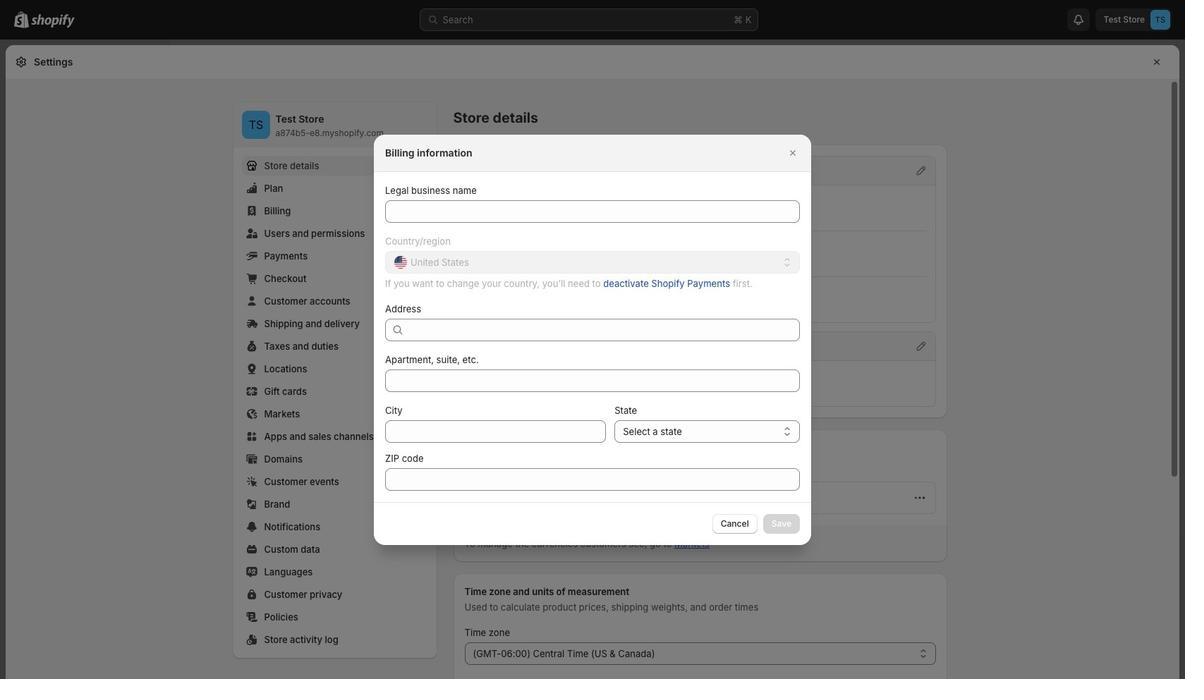 Task type: vqa. For each thing, say whether or not it's contained in the screenshot.
Test Store 'icon'
yes



Task type: locate. For each thing, give the bounding box(es) containing it.
dialog
[[0, 134, 1185, 545]]

shopify image
[[31, 14, 75, 28]]

None text field
[[385, 200, 800, 223]]

None text field
[[408, 319, 800, 341], [385, 369, 800, 392], [385, 420, 606, 443], [385, 468, 800, 491], [408, 319, 800, 341], [385, 369, 800, 392], [385, 420, 606, 443], [385, 468, 800, 491]]

united states image
[[392, 256, 409, 268]]



Task type: describe. For each thing, give the bounding box(es) containing it.
test store image
[[242, 111, 270, 139]]

shop settings menu element
[[233, 102, 436, 658]]

settings dialog
[[6, 45, 1180, 680]]



